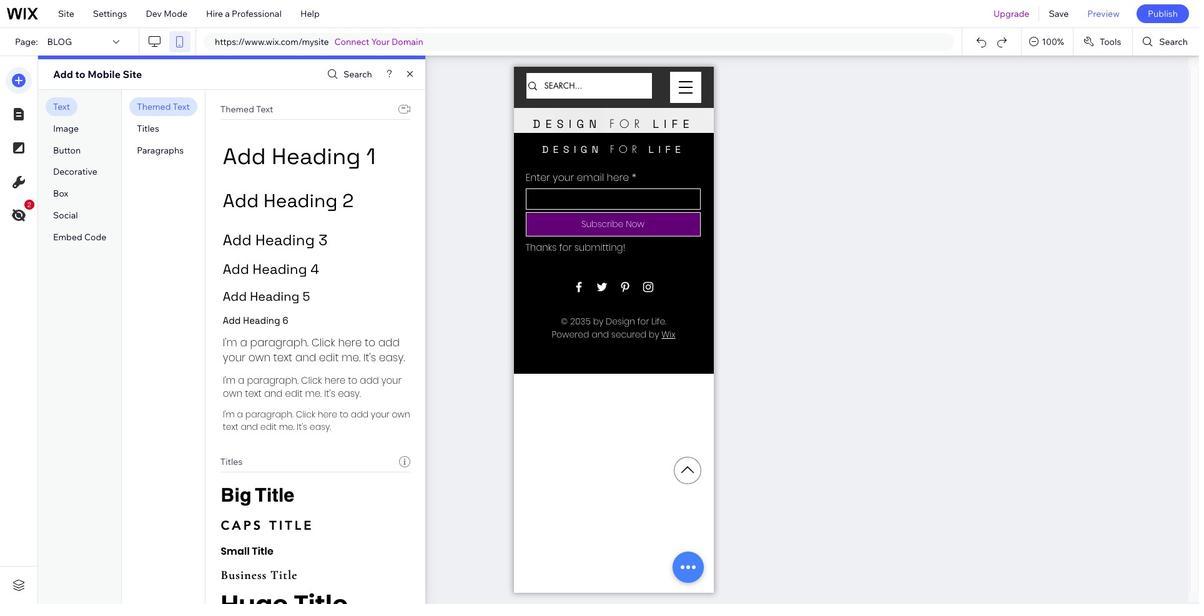 Task type: describe. For each thing, give the bounding box(es) containing it.
add heading 6
[[223, 315, 288, 327]]

1 horizontal spatial edit
[[285, 388, 303, 401]]

2 i'm from the top
[[223, 374, 236, 388]]

code
[[84, 232, 106, 243]]

publish
[[1148, 8, 1178, 19]]

your
[[371, 36, 390, 47]]

0 vertical spatial search
[[1160, 36, 1188, 47]]

tools
[[1100, 36, 1122, 47]]

upgrade
[[994, 8, 1030, 19]]

0 vertical spatial paragraph.
[[250, 335, 309, 350]]

paragraphs
[[137, 145, 184, 156]]

3 i'm a paragraph. click here to add your own text and edit me. it's easy. from the top
[[223, 409, 410, 434]]

2 vertical spatial add
[[351, 409, 369, 421]]

0 vertical spatial titles
[[137, 123, 159, 134]]

2 vertical spatial paragraph.
[[245, 409, 293, 421]]

blog
[[47, 36, 72, 47]]

0 vertical spatial site
[[58, 8, 74, 19]]

2 horizontal spatial text
[[256, 104, 273, 115]]

mode
[[164, 8, 187, 19]]

add for add heading 4
[[223, 260, 249, 278]]

1 horizontal spatial 2
[[342, 189, 354, 213]]

add for add heading 2
[[223, 189, 259, 213]]

add heading 5
[[223, 288, 310, 305]]

2 vertical spatial text
[[223, 421, 238, 434]]

1 vertical spatial easy.
[[338, 388, 361, 401]]

heading for 5
[[250, 288, 299, 305]]

heading for 1
[[272, 142, 361, 171]]

add heading 4
[[223, 260, 319, 278]]

0 horizontal spatial themed
[[137, 101, 171, 112]]

heading for 4
[[253, 260, 307, 278]]

add for add heading 1
[[223, 142, 266, 171]]

0 vertical spatial me.
[[342, 350, 361, 365]]

2 button
[[6, 200, 34, 229]]

1 vertical spatial site
[[123, 68, 142, 81]]

100%
[[1042, 36, 1064, 47]]

decorative
[[53, 166, 97, 178]]

preview button
[[1078, 0, 1129, 27]]

1 vertical spatial your
[[382, 374, 402, 388]]

add for add heading 6
[[223, 315, 241, 327]]

help
[[300, 8, 320, 19]]

0 horizontal spatial search
[[344, 69, 372, 80]]

100% button
[[1022, 28, 1073, 56]]

2 horizontal spatial own
[[392, 409, 410, 421]]

connect
[[335, 36, 369, 47]]

2 horizontal spatial text
[[274, 350, 292, 365]]

0 horizontal spatial text
[[53, 101, 70, 112]]

0 vertical spatial search button
[[1133, 28, 1199, 56]]

2 vertical spatial me.
[[279, 421, 295, 434]]

3 i'm from the top
[[223, 409, 235, 421]]

1 horizontal spatial themed text
[[220, 104, 273, 115]]

embed
[[53, 232, 82, 243]]

1 i'm from the top
[[223, 335, 237, 350]]

1 i'm a paragraph. click here to add your own text and edit me. it's easy. from the top
[[223, 335, 405, 365]]

1 horizontal spatial own
[[248, 350, 271, 365]]

0 horizontal spatial it's
[[297, 421, 307, 434]]

hire
[[206, 8, 223, 19]]

1 vertical spatial own
[[223, 388, 242, 401]]

add to mobile site
[[53, 68, 142, 81]]

2 vertical spatial click
[[296, 409, 315, 421]]

0 vertical spatial click
[[312, 335, 335, 350]]

0 vertical spatial easy.
[[379, 350, 405, 365]]

2 horizontal spatial it's
[[364, 350, 376, 365]]

1 vertical spatial it's
[[324, 388, 336, 401]]

1 vertical spatial and
[[264, 388, 283, 401]]

heading for 2
[[264, 189, 338, 213]]

heading for 3
[[255, 231, 315, 250]]

0 vertical spatial add
[[378, 335, 400, 350]]



Task type: vqa. For each thing, say whether or not it's contained in the screenshot.
Bookings
no



Task type: locate. For each thing, give the bounding box(es) containing it.
1 vertical spatial search
[[344, 69, 372, 80]]

1 horizontal spatial text
[[173, 101, 190, 112]]

https://www.wix.com/mysite
[[215, 36, 329, 47]]

2
[[342, 189, 354, 213], [27, 201, 31, 209]]

0 horizontal spatial edit
[[260, 421, 277, 434]]

2 vertical spatial it's
[[297, 421, 307, 434]]

image
[[53, 123, 79, 134]]

site up blog
[[58, 8, 74, 19]]

2 horizontal spatial edit
[[319, 350, 339, 365]]

2 vertical spatial here
[[318, 409, 337, 421]]

search button down the connect
[[324, 65, 372, 83]]

search down the connect
[[344, 69, 372, 80]]

1 vertical spatial i'm a paragraph. click here to add your own text and edit me. it's easy.
[[223, 374, 402, 401]]

2 vertical spatial edit
[[260, 421, 277, 434]]

add up 'add heading 4' on the top left
[[223, 231, 252, 250]]

0 horizontal spatial titles
[[137, 123, 159, 134]]

heading for 6
[[243, 315, 280, 327]]

add down add heading 5
[[223, 315, 241, 327]]

i'm
[[223, 335, 237, 350], [223, 374, 236, 388], [223, 409, 235, 421]]

5
[[303, 288, 310, 305]]

text up paragraphs
[[173, 101, 190, 112]]

a
[[225, 8, 230, 19], [240, 335, 247, 350], [238, 374, 244, 388], [237, 409, 243, 421]]

search button
[[1133, 28, 1199, 56], [324, 65, 372, 83]]

heading down "add heading 1"
[[264, 189, 338, 213]]

0 horizontal spatial me.
[[279, 421, 295, 434]]

0 vertical spatial text
[[274, 350, 292, 365]]

and
[[295, 350, 316, 365], [264, 388, 283, 401], [241, 421, 258, 434]]

add up add heading 6
[[223, 288, 247, 305]]

here
[[338, 335, 362, 350], [325, 374, 346, 388], [318, 409, 337, 421]]

1 vertical spatial search button
[[324, 65, 372, 83]]

add down blog
[[53, 68, 73, 81]]

2 vertical spatial your
[[371, 409, 390, 421]]

0 horizontal spatial easy.
[[310, 421, 331, 434]]

to
[[75, 68, 85, 81], [365, 335, 375, 350], [348, 374, 357, 388], [340, 409, 349, 421]]

1 horizontal spatial site
[[123, 68, 142, 81]]

0 horizontal spatial 2
[[27, 201, 31, 209]]

titles
[[137, 123, 159, 134], [220, 456, 243, 468]]

add for add to mobile site
[[53, 68, 73, 81]]

1 horizontal spatial and
[[264, 388, 283, 401]]

1 horizontal spatial search button
[[1133, 28, 1199, 56]]

2 horizontal spatial me.
[[342, 350, 361, 365]]

edit
[[319, 350, 339, 365], [285, 388, 303, 401], [260, 421, 277, 434]]

https://www.wix.com/mysite connect your domain
[[215, 36, 423, 47]]

tools button
[[1074, 28, 1133, 56]]

add up the add heading 2
[[223, 142, 266, 171]]

0 horizontal spatial own
[[223, 388, 242, 401]]

heading left 6
[[243, 315, 280, 327]]

heading up the add heading 2
[[272, 142, 361, 171]]

your
[[223, 350, 246, 365], [382, 374, 402, 388], [371, 409, 390, 421]]

2 vertical spatial own
[[392, 409, 410, 421]]

1 vertical spatial add
[[360, 374, 379, 388]]

2 vertical spatial and
[[241, 421, 258, 434]]

1 vertical spatial edit
[[285, 388, 303, 401]]

add up add heading 5
[[223, 260, 249, 278]]

embed code
[[53, 232, 106, 243]]

heading down add heading 3
[[253, 260, 307, 278]]

search
[[1160, 36, 1188, 47], [344, 69, 372, 80]]

6
[[283, 315, 288, 327]]

preview
[[1088, 8, 1120, 19]]

0 horizontal spatial and
[[241, 421, 258, 434]]

0 vertical spatial it's
[[364, 350, 376, 365]]

search down publish button
[[1160, 36, 1188, 47]]

themed text
[[137, 101, 190, 112], [220, 104, 273, 115]]

text
[[274, 350, 292, 365], [245, 388, 262, 401], [223, 421, 238, 434]]

1 horizontal spatial themed
[[220, 104, 254, 115]]

add heading 1
[[223, 142, 376, 171]]

1 vertical spatial here
[[325, 374, 346, 388]]

heading up 'add heading 4' on the top left
[[255, 231, 315, 250]]

1 horizontal spatial search
[[1160, 36, 1188, 47]]

publish button
[[1137, 4, 1189, 23]]

1 horizontal spatial easy.
[[338, 388, 361, 401]]

easy.
[[379, 350, 405, 365], [338, 388, 361, 401], [310, 421, 331, 434]]

0 vertical spatial here
[[338, 335, 362, 350]]

click
[[312, 335, 335, 350], [301, 374, 322, 388], [296, 409, 315, 421]]

text up the image
[[53, 101, 70, 112]]

0 vertical spatial your
[[223, 350, 246, 365]]

themed
[[137, 101, 171, 112], [220, 104, 254, 115]]

1 vertical spatial paragraph.
[[247, 374, 299, 388]]

2 vertical spatial easy.
[[310, 421, 331, 434]]

1 horizontal spatial me.
[[305, 388, 322, 401]]

hire a professional
[[206, 8, 282, 19]]

dev
[[146, 8, 162, 19]]

professional
[[232, 8, 282, 19]]

1 vertical spatial click
[[301, 374, 322, 388]]

2 vertical spatial i'm
[[223, 409, 235, 421]]

text up "add heading 1"
[[256, 104, 273, 115]]

add heading 3
[[223, 231, 328, 250]]

1 vertical spatial i'm
[[223, 374, 236, 388]]

paragraph.
[[250, 335, 309, 350], [247, 374, 299, 388], [245, 409, 293, 421]]

3
[[319, 231, 328, 250]]

2 horizontal spatial easy.
[[379, 350, 405, 365]]

it's
[[364, 350, 376, 365], [324, 388, 336, 401], [297, 421, 307, 434]]

text
[[53, 101, 70, 112], [173, 101, 190, 112], [256, 104, 273, 115]]

add
[[378, 335, 400, 350], [360, 374, 379, 388], [351, 409, 369, 421]]

me.
[[342, 350, 361, 365], [305, 388, 322, 401], [279, 421, 295, 434]]

site right mobile
[[123, 68, 142, 81]]

add
[[53, 68, 73, 81], [223, 142, 266, 171], [223, 189, 259, 213], [223, 231, 252, 250], [223, 260, 249, 278], [223, 288, 247, 305], [223, 315, 241, 327]]

add up add heading 3
[[223, 189, 259, 213]]

add heading 2
[[223, 189, 354, 213]]

0 vertical spatial own
[[248, 350, 271, 365]]

0 horizontal spatial text
[[223, 421, 238, 434]]

settings
[[93, 8, 127, 19]]

2 i'm a paragraph. click here to add your own text and edit me. it's easy. from the top
[[223, 374, 402, 401]]

search button down publish
[[1133, 28, 1199, 56]]

0 horizontal spatial site
[[58, 8, 74, 19]]

2 inside 2 button
[[27, 201, 31, 209]]

1 horizontal spatial it's
[[324, 388, 336, 401]]

4
[[311, 260, 319, 278]]

social
[[53, 210, 78, 221]]

1 vertical spatial titles
[[220, 456, 243, 468]]

0 horizontal spatial search button
[[324, 65, 372, 83]]

add for add heading 3
[[223, 231, 252, 250]]

1 horizontal spatial text
[[245, 388, 262, 401]]

1 horizontal spatial titles
[[220, 456, 243, 468]]

dev mode
[[146, 8, 187, 19]]

1 vertical spatial text
[[245, 388, 262, 401]]

i'm a paragraph. click here to add your own text and edit me. it's easy.
[[223, 335, 405, 365], [223, 374, 402, 401], [223, 409, 410, 434]]

add for add heading 5
[[223, 288, 247, 305]]

0 vertical spatial i'm
[[223, 335, 237, 350]]

1 vertical spatial me.
[[305, 388, 322, 401]]

0 horizontal spatial themed text
[[137, 101, 190, 112]]

box
[[53, 188, 68, 199]]

0 vertical spatial edit
[[319, 350, 339, 365]]

heading up 6
[[250, 288, 299, 305]]

heading
[[272, 142, 361, 171], [264, 189, 338, 213], [255, 231, 315, 250], [253, 260, 307, 278], [250, 288, 299, 305], [243, 315, 280, 327]]

1
[[366, 142, 376, 171]]

0 vertical spatial i'm a paragraph. click here to add your own text and edit me. it's easy.
[[223, 335, 405, 365]]

own
[[248, 350, 271, 365], [223, 388, 242, 401], [392, 409, 410, 421]]

save
[[1049, 8, 1069, 19]]

0 vertical spatial and
[[295, 350, 316, 365]]

save button
[[1040, 0, 1078, 27]]

site
[[58, 8, 74, 19], [123, 68, 142, 81]]

mobile
[[88, 68, 121, 81]]

2 vertical spatial i'm a paragraph. click here to add your own text and edit me. it's easy.
[[223, 409, 410, 434]]

2 horizontal spatial and
[[295, 350, 316, 365]]

domain
[[392, 36, 423, 47]]

button
[[53, 145, 81, 156]]



